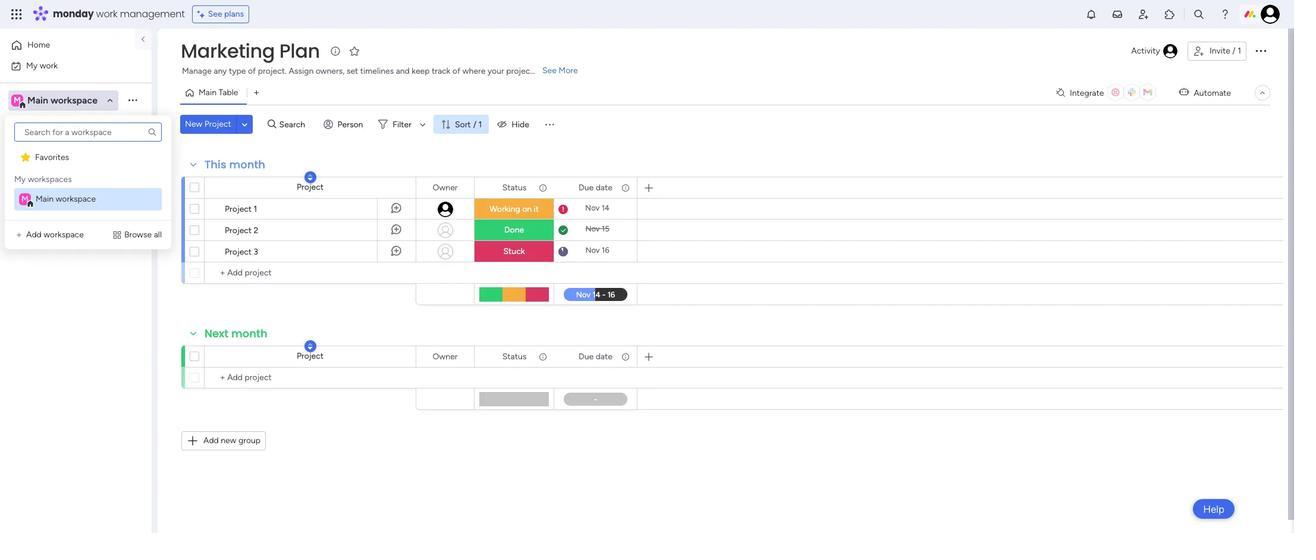 Task type: locate. For each thing, give the bounding box(es) containing it.
my
[[26, 60, 38, 71], [14, 174, 26, 184]]

my workspaces row
[[14, 169, 72, 186]]

new project button
[[180, 115, 236, 134]]

due
[[579, 182, 594, 193], [579, 351, 594, 362]]

Owner field
[[430, 181, 461, 194], [430, 350, 461, 363]]

due for 1st due date field from the top of the page
[[579, 182, 594, 193]]

0 vertical spatial status
[[503, 182, 527, 193]]

home
[[27, 40, 50, 50]]

1 vertical spatial /
[[474, 119, 477, 129]]

main inside workspace selection element
[[27, 94, 48, 106]]

1 nov from the top
[[586, 204, 600, 212]]

workspace image for main workspace element at the left of page
[[19, 193, 31, 205]]

0 vertical spatial my
[[26, 60, 38, 71]]

main workspace down workspaces
[[36, 194, 96, 204]]

month inside field
[[231, 326, 268, 341]]

browse
[[124, 230, 152, 240]]

next month
[[205, 326, 268, 341]]

management
[[120, 7, 185, 21]]

0 vertical spatial month
[[229, 157, 265, 172]]

2 status field from the top
[[500, 350, 530, 363]]

my down home
[[26, 60, 38, 71]]

0 horizontal spatial service icon image
[[14, 230, 24, 240]]

month right the next
[[231, 326, 268, 341]]

0 vertical spatial see
[[208, 9, 222, 19]]

marketing up 'any' on the left top of the page
[[181, 37, 275, 64]]

project.
[[258, 66, 287, 76]]

see for see more
[[543, 65, 557, 76]]

1 horizontal spatial my
[[26, 60, 38, 71]]

project
[[507, 66, 534, 76]]

stuck
[[504, 246, 525, 256]]

1 vertical spatial date
[[596, 351, 613, 362]]

work
[[96, 7, 118, 21], [40, 60, 58, 71]]

main workspace up the search in workspace field
[[27, 94, 98, 106]]

1 vertical spatial month
[[231, 326, 268, 341]]

2 vertical spatial workspace
[[44, 230, 84, 240]]

sort desc image
[[308, 173, 313, 182]]

1 vertical spatial status
[[503, 351, 527, 362]]

my work button
[[7, 56, 128, 75]]

service icon image
[[14, 230, 24, 240], [112, 230, 122, 240]]

month
[[229, 157, 265, 172], [231, 326, 268, 341]]

show board description image
[[328, 45, 343, 57]]

+ Add project text field
[[211, 371, 411, 385]]

search image
[[148, 127, 157, 137]]

0 vertical spatial plan
[[280, 37, 320, 64]]

main for main workspace element at the left of page
[[36, 194, 54, 204]]

1 for invite / 1
[[1239, 46, 1242, 56]]

marketing plan inside list box
[[28, 148, 83, 158]]

workspace image inside workspace selection element
[[11, 94, 23, 107]]

1 vertical spatial nov
[[586, 224, 600, 233]]

main workspace for the workspace image within the workspace selection element
[[27, 94, 98, 106]]

marketing plan up the type
[[181, 37, 320, 64]]

my inside row
[[14, 174, 26, 184]]

any
[[214, 66, 227, 76]]

project 2
[[225, 226, 259, 236]]

1 date from the top
[[596, 182, 613, 193]]

0 vertical spatial status field
[[500, 181, 530, 194]]

work right monday
[[96, 7, 118, 21]]

workspace
[[51, 94, 98, 106], [56, 194, 96, 204], [44, 230, 84, 240]]

add
[[26, 230, 42, 240], [204, 436, 219, 446]]

main workspace
[[27, 94, 98, 106], [36, 194, 96, 204]]

1 vertical spatial add
[[204, 436, 219, 446]]

Due date field
[[576, 181, 616, 194], [576, 350, 616, 363]]

1 horizontal spatial work
[[96, 7, 118, 21]]

marketing plan up workspaces
[[28, 148, 83, 158]]

collapse board header image
[[1259, 88, 1268, 98]]

2 service icon image from the left
[[112, 230, 122, 240]]

1 owner field from the top
[[430, 181, 461, 194]]

see left more at the left of page
[[543, 65, 557, 76]]

m
[[14, 95, 21, 105], [21, 194, 29, 204]]

main down my work in the left of the page
[[27, 94, 48, 106]]

work down home
[[40, 60, 58, 71]]

add new group button
[[182, 431, 266, 450]]

0 vertical spatial main workspace
[[27, 94, 98, 106]]

activity
[[1132, 46, 1161, 56]]

main workspace inside main workspace element
[[36, 194, 96, 204]]

1 horizontal spatial add
[[204, 436, 219, 446]]

work inside button
[[40, 60, 58, 71]]

0 horizontal spatial /
[[474, 119, 477, 129]]

1 vertical spatial 1
[[479, 119, 482, 129]]

0 vertical spatial 1
[[1239, 46, 1242, 56]]

1 vertical spatial workspace image
[[19, 193, 31, 205]]

Search in workspace field
[[25, 119, 99, 133]]

0 vertical spatial workspace
[[51, 94, 98, 106]]

autopilot image
[[1180, 85, 1190, 100]]

main left table
[[199, 87, 217, 98]]

1 vertical spatial marketing plan
[[28, 148, 83, 158]]

my inside button
[[26, 60, 38, 71]]

2 owner from the top
[[433, 351, 458, 362]]

monday work management
[[53, 7, 185, 21]]

workspace up the search in workspace field
[[51, 94, 98, 106]]

1 inside button
[[1239, 46, 1242, 56]]

nov left 16
[[586, 246, 600, 255]]

1 status from the top
[[503, 182, 527, 193]]

2
[[254, 226, 259, 236]]

nov 16
[[586, 246, 610, 255]]

month for next month
[[231, 326, 268, 341]]

my down the v2 star 2 image
[[14, 174, 26, 184]]

see plans
[[208, 9, 244, 19]]

next
[[205, 326, 229, 341]]

month right this
[[229, 157, 265, 172]]

2 vertical spatial nov
[[586, 246, 600, 255]]

add down my workspaces
[[26, 230, 42, 240]]

main for workspace selection element
[[27, 94, 48, 106]]

of right track
[[453, 66, 461, 76]]

workspace image down my workspaces
[[19, 193, 31, 205]]

main workspace for the workspace image inside main workspace element
[[36, 194, 96, 204]]

0 vertical spatial owner field
[[430, 181, 461, 194]]

/ inside button
[[1233, 46, 1236, 56]]

option
[[0, 142, 152, 145]]

v2 star 2 image
[[21, 151, 30, 163]]

main inside button
[[199, 87, 217, 98]]

1 horizontal spatial service icon image
[[112, 230, 122, 240]]

marketing inside list box
[[28, 148, 65, 158]]

1 vertical spatial owner field
[[430, 350, 461, 363]]

3 nov from the top
[[586, 246, 600, 255]]

1 horizontal spatial of
[[453, 66, 461, 76]]

1 horizontal spatial marketing
[[181, 37, 275, 64]]

None search field
[[14, 123, 162, 142]]

main for main table button
[[199, 87, 217, 98]]

owner
[[433, 182, 458, 193], [433, 351, 458, 362]]

service icon image inside browse all "button"
[[112, 230, 122, 240]]

nov left 14
[[586, 204, 600, 212]]

0 horizontal spatial my
[[14, 174, 26, 184]]

date for 2nd due date field from the top
[[596, 351, 613, 362]]

main workspace inside workspace selection element
[[27, 94, 98, 106]]

plan up assign on the left of the page
[[280, 37, 320, 64]]

main down my workspaces
[[36, 194, 54, 204]]

workspace image
[[11, 94, 23, 107], [19, 193, 31, 205]]

date for 1st due date field from the top of the page
[[596, 182, 613, 193]]

person button
[[319, 115, 370, 134]]

1 vertical spatial status field
[[500, 350, 530, 363]]

workspace inside button
[[44, 230, 84, 240]]

of
[[248, 66, 256, 76], [453, 66, 461, 76]]

status
[[503, 182, 527, 193], [503, 351, 527, 362]]

0 vertical spatial due
[[579, 182, 594, 193]]

0 vertical spatial nov
[[586, 204, 600, 212]]

see
[[208, 9, 222, 19], [543, 65, 557, 76]]

0 horizontal spatial m
[[14, 95, 21, 105]]

0 vertical spatial work
[[96, 7, 118, 21]]

0 vertical spatial m
[[14, 95, 21, 105]]

invite members image
[[1138, 8, 1150, 20]]

working
[[490, 204, 521, 214]]

sort / 1
[[455, 119, 482, 129]]

1 vertical spatial due date field
[[576, 350, 616, 363]]

1 up 2
[[254, 204, 257, 214]]

2 date from the top
[[596, 351, 613, 362]]

1 service icon image from the left
[[14, 230, 24, 240]]

2 due from the top
[[579, 351, 594, 362]]

/ right invite
[[1233, 46, 1236, 56]]

0 vertical spatial due date
[[579, 182, 613, 193]]

this month
[[205, 157, 265, 172]]

2 nov from the top
[[586, 224, 600, 233]]

workspace down main workspace element at the left of page
[[44, 230, 84, 240]]

notifications image
[[1086, 8, 1098, 20]]

1 vertical spatial work
[[40, 60, 58, 71]]

0 vertical spatial add
[[26, 230, 42, 240]]

plan down 'search for content' search box
[[67, 148, 83, 158]]

1 vertical spatial main workspace
[[36, 194, 96, 204]]

2 horizontal spatial 1
[[1239, 46, 1242, 56]]

plan
[[280, 37, 320, 64], [67, 148, 83, 158]]

more
[[559, 65, 578, 76]]

0 horizontal spatial add
[[26, 230, 42, 240]]

person
[[338, 119, 363, 129]]

see inside button
[[208, 9, 222, 19]]

on
[[523, 204, 532, 214]]

1 horizontal spatial /
[[1233, 46, 1236, 56]]

0 horizontal spatial work
[[40, 60, 58, 71]]

my for my work
[[26, 60, 38, 71]]

0 vertical spatial marketing plan
[[181, 37, 320, 64]]

0 horizontal spatial 1
[[254, 204, 257, 214]]

0 vertical spatial date
[[596, 182, 613, 193]]

month inside field
[[229, 157, 265, 172]]

0 horizontal spatial marketing
[[28, 148, 65, 158]]

Search field
[[276, 116, 312, 133]]

1
[[1239, 46, 1242, 56], [479, 119, 482, 129], [254, 204, 257, 214]]

filter button
[[374, 115, 430, 134]]

workspaces
[[28, 174, 72, 184]]

0 horizontal spatial of
[[248, 66, 256, 76]]

all
[[154, 230, 162, 240]]

hide
[[512, 119, 530, 129]]

options image
[[1254, 43, 1269, 58]]

1 horizontal spatial m
[[21, 194, 29, 204]]

workspace image inside main workspace element
[[19, 193, 31, 205]]

workspace for workspace selection element
[[51, 94, 98, 106]]

main table
[[199, 87, 238, 98]]

my work
[[26, 60, 58, 71]]

project right the new
[[205, 119, 231, 129]]

1 vertical spatial m
[[21, 194, 29, 204]]

Marketing Plan field
[[178, 37, 323, 64]]

1 horizontal spatial see
[[543, 65, 557, 76]]

0 horizontal spatial marketing plan
[[28, 148, 83, 158]]

workspace image up the v2 star 2 image
[[11, 94, 23, 107]]

1 horizontal spatial 1
[[479, 119, 482, 129]]

1 vertical spatial my
[[14, 174, 26, 184]]

column information image
[[539, 183, 548, 193], [621, 183, 631, 193], [539, 352, 548, 362], [621, 352, 631, 362]]

see more link
[[542, 65, 579, 77]]

/ right sort
[[474, 119, 477, 129]]

marketing
[[181, 37, 275, 64], [28, 148, 65, 158]]

1 right invite
[[1239, 46, 1242, 56]]

This month field
[[202, 157, 268, 173]]

workspace down workspaces
[[56, 194, 96, 204]]

/ for invite
[[1233, 46, 1236, 56]]

1 vertical spatial marketing
[[28, 148, 65, 158]]

service icon image left browse
[[112, 230, 122, 240]]

v2 search image
[[268, 118, 276, 131]]

add workspace
[[26, 230, 84, 240]]

service icon image inside add workspace button
[[14, 230, 24, 240]]

m inside workspace selection element
[[14, 95, 21, 105]]

marketing plan
[[181, 37, 320, 64], [28, 148, 83, 158]]

where
[[463, 66, 486, 76]]

project down sort desc image
[[297, 182, 324, 192]]

add workspace button
[[10, 226, 89, 245]]

tree grid inside list box
[[14, 146, 162, 211]]

1 vertical spatial due date
[[579, 351, 613, 362]]

of right the type
[[248, 66, 256, 76]]

service icon image left add workspace
[[14, 230, 24, 240]]

tree grid containing favorites
[[14, 146, 162, 211]]

0 vertical spatial owner
[[433, 182, 458, 193]]

tree grid
[[14, 146, 162, 211]]

workspace for main workspace element at the left of page
[[56, 194, 96, 204]]

add inside button
[[204, 436, 219, 446]]

add inside button
[[26, 230, 42, 240]]

1 right sort
[[479, 119, 482, 129]]

1 vertical spatial due
[[579, 351, 594, 362]]

0 vertical spatial /
[[1233, 46, 1236, 56]]

0 vertical spatial workspace image
[[11, 94, 23, 107]]

invite
[[1210, 46, 1231, 56]]

add left new
[[204, 436, 219, 446]]

0 vertical spatial due date field
[[576, 181, 616, 194]]

2 of from the left
[[453, 66, 461, 76]]

owners,
[[316, 66, 345, 76]]

add to favorites image
[[349, 45, 361, 57]]

see left the plans
[[208, 9, 222, 19]]

nov left 15
[[586, 224, 600, 233]]

and
[[396, 66, 410, 76]]

list box
[[12, 123, 164, 211]]

marketing up "my workspaces" row
[[28, 148, 65, 158]]

1 vertical spatial plan
[[67, 148, 83, 158]]

service icon image for browse all
[[112, 230, 122, 240]]

1 due from the top
[[579, 182, 594, 193]]

due date
[[579, 182, 613, 193], [579, 351, 613, 362]]

2 vertical spatial 1
[[254, 204, 257, 214]]

project left 3
[[225, 247, 252, 257]]

keep
[[412, 66, 430, 76]]

1 for sort / 1
[[479, 119, 482, 129]]

1 vertical spatial workspace
[[56, 194, 96, 204]]

0 horizontal spatial plan
[[67, 148, 83, 158]]

filter
[[393, 119, 412, 129]]

plans
[[224, 9, 244, 19]]

add for add new group
[[204, 436, 219, 446]]

main
[[199, 87, 217, 98], [27, 94, 48, 106], [36, 194, 54, 204]]

2 owner field from the top
[[430, 350, 461, 363]]

Status field
[[500, 181, 530, 194], [500, 350, 530, 363]]

marketing plan list box
[[0, 140, 152, 324]]

new
[[185, 119, 202, 129]]

0 horizontal spatial see
[[208, 9, 222, 19]]

date
[[596, 182, 613, 193], [596, 351, 613, 362]]

1 vertical spatial see
[[543, 65, 557, 76]]

1 vertical spatial owner
[[433, 351, 458, 362]]

nov
[[586, 204, 600, 212], [586, 224, 600, 233], [586, 246, 600, 255]]



Task type: vqa. For each thing, say whether or not it's contained in the screenshot.
Audience
no



Task type: describe. For each thing, give the bounding box(es) containing it.
m for main workspace element at the left of page
[[21, 194, 29, 204]]

activity button
[[1127, 42, 1184, 61]]

see plans button
[[192, 5, 249, 23]]

1 due date from the top
[[579, 182, 613, 193]]

workspace image for workspace selection element
[[11, 94, 23, 107]]

service icon image for add workspace
[[14, 230, 24, 240]]

group
[[239, 436, 261, 446]]

project 1
[[225, 204, 257, 214]]

add new group
[[204, 436, 261, 446]]

invite / 1 button
[[1188, 42, 1247, 61]]

2 due date from the top
[[579, 351, 613, 362]]

2 status from the top
[[503, 351, 527, 362]]

help button
[[1194, 499, 1235, 519]]

project left 2
[[225, 226, 252, 236]]

automate
[[1195, 88, 1232, 98]]

1 of from the left
[[248, 66, 256, 76]]

this
[[205, 157, 227, 172]]

select product image
[[11, 8, 23, 20]]

working on it
[[490, 204, 539, 214]]

hide button
[[493, 115, 537, 134]]

favorites element
[[14, 146, 162, 169]]

my workspaces
[[14, 174, 72, 184]]

+ Add project text field
[[211, 266, 411, 280]]

apps image
[[1165, 8, 1177, 20]]

due for 2nd due date field from the top
[[579, 351, 594, 362]]

Search for content search field
[[14, 123, 162, 142]]

3
[[254, 247, 258, 257]]

2 due date field from the top
[[576, 350, 616, 363]]

project down sort desc icon
[[297, 351, 324, 361]]

work for my
[[40, 60, 58, 71]]

help image
[[1220, 8, 1232, 20]]

workspace selection element
[[11, 93, 99, 109]]

new project
[[185, 119, 231, 129]]

1 horizontal spatial plan
[[280, 37, 320, 64]]

james peterson image
[[1262, 5, 1281, 24]]

see for see plans
[[208, 9, 222, 19]]

browse all
[[124, 230, 162, 240]]

favorites
[[35, 152, 69, 162]]

dapulse integrations image
[[1057, 88, 1066, 97]]

nov for 1
[[586, 204, 600, 212]]

inbox image
[[1112, 8, 1124, 20]]

new
[[221, 436, 237, 446]]

done
[[505, 225, 524, 235]]

integrate
[[1071, 88, 1105, 98]]

main workspace element
[[14, 188, 162, 211]]

14
[[602, 204, 610, 212]]

month for this month
[[229, 157, 265, 172]]

angle down image
[[242, 120, 248, 129]]

plan inside list box
[[67, 148, 83, 158]]

set
[[347, 66, 358, 76]]

add for add workspace
[[26, 230, 42, 240]]

assign
[[289, 66, 314, 76]]

table
[[219, 87, 238, 98]]

v2 overdue deadline image
[[559, 204, 568, 215]]

it
[[534, 204, 539, 214]]

stands.
[[536, 66, 562, 76]]

home button
[[7, 36, 128, 55]]

nov 15
[[586, 224, 610, 233]]

Next month field
[[202, 326, 271, 342]]

manage any type of project. assign owners, set timelines and keep track of where your project stands.
[[182, 66, 562, 76]]

arrow down image
[[416, 117, 430, 132]]

16
[[602, 246, 610, 255]]

v2 done deadline image
[[559, 225, 568, 236]]

nov for 2
[[586, 224, 600, 233]]

timelines
[[361, 66, 394, 76]]

nov 14
[[586, 204, 610, 212]]

search everything image
[[1194, 8, 1206, 20]]

your
[[488, 66, 504, 76]]

track
[[432, 66, 451, 76]]

1 due date field from the top
[[576, 181, 616, 194]]

1 status field from the top
[[500, 181, 530, 194]]

workspace options image
[[127, 94, 139, 106]]

help
[[1204, 503, 1225, 515]]

sort
[[455, 119, 471, 129]]

type
[[229, 66, 246, 76]]

browse all button
[[108, 226, 167, 245]]

sort desc image
[[308, 342, 313, 351]]

project up project 2
[[225, 204, 252, 214]]

0 vertical spatial marketing
[[181, 37, 275, 64]]

add view image
[[254, 88, 259, 97]]

/ for sort
[[474, 119, 477, 129]]

m for workspace selection element
[[14, 95, 21, 105]]

list box containing favorites
[[12, 123, 164, 211]]

1 owner from the top
[[433, 182, 458, 193]]

15
[[602, 224, 610, 233]]

menu image
[[544, 118, 556, 130]]

my for my workspaces
[[14, 174, 26, 184]]

monday
[[53, 7, 94, 21]]

project inside button
[[205, 119, 231, 129]]

none search field inside list box
[[14, 123, 162, 142]]

1 horizontal spatial marketing plan
[[181, 37, 320, 64]]

project 3
[[225, 247, 258, 257]]

invite / 1
[[1210, 46, 1242, 56]]

work for monday
[[96, 7, 118, 21]]

see more
[[543, 65, 578, 76]]

main table button
[[180, 83, 247, 102]]

manage
[[182, 66, 212, 76]]



